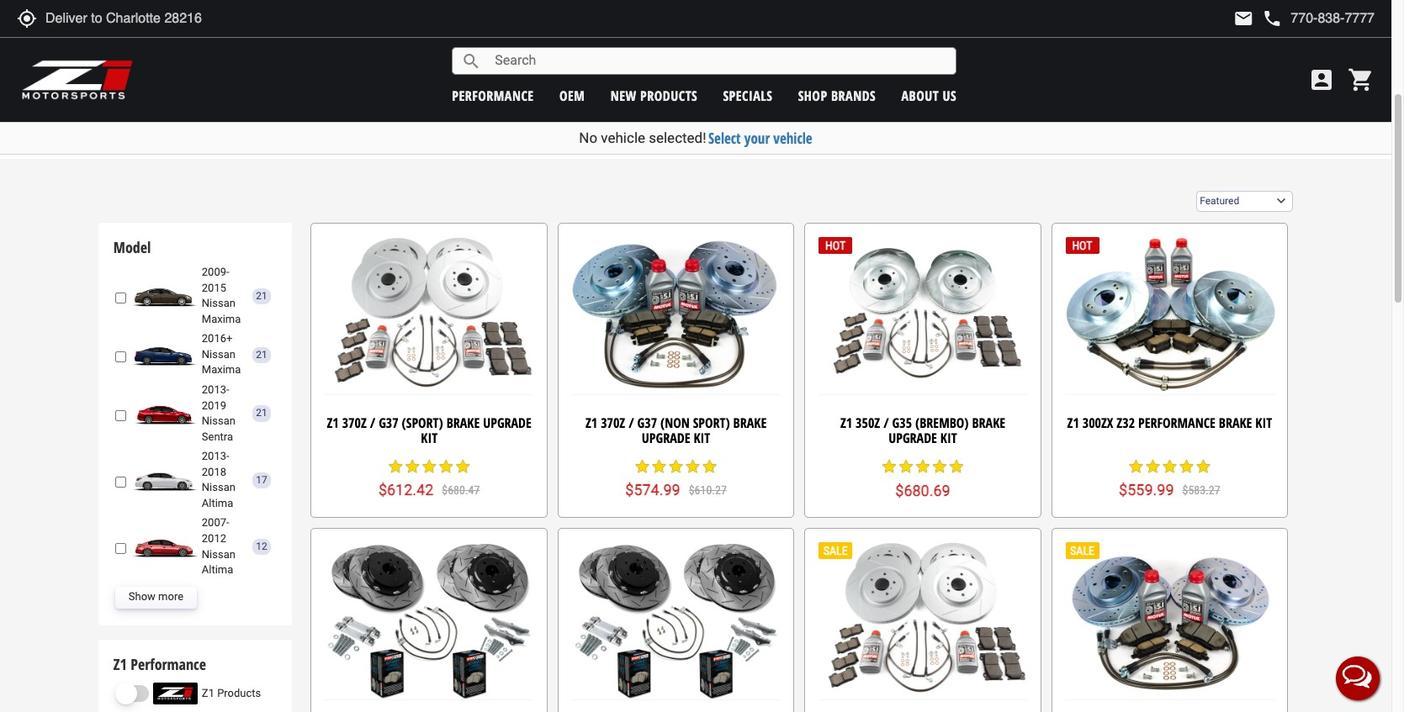 Task type: describe. For each thing, give the bounding box(es) containing it.
z1 300zx z32 performance brake kit
[[1068, 414, 1273, 433]]

/ for (non
[[629, 414, 634, 433]]

performance link
[[452, 86, 534, 105]]

z1 for z1 products
[[202, 688, 215, 700]]

selected!
[[649, 130, 706, 146]]

Search search field
[[482, 48, 956, 74]]

$612.42
[[379, 482, 434, 499]]

2013- for 2019
[[202, 384, 229, 396]]

show more
[[129, 591, 184, 604]]

2012
[[202, 533, 226, 545]]

my_location
[[17, 8, 37, 29]]

21 for 2015
[[256, 290, 267, 302]]

nissan maxima a36 2016 2017 2018 2019 2020 2021 2022 2023 vq35de 3.5l s sv sr sl z1 motorsports image
[[130, 344, 198, 366]]

g37 for (sport)
[[379, 414, 399, 433]]

$574.99
[[625, 482, 681, 499]]

show
[[129, 591, 156, 604]]

brands
[[831, 86, 876, 105]]

kit inside 'z1 370z / g37 (non sport) brake upgrade kit'
[[694, 429, 710, 448]]

z1 370z / g37 (sport) brake upgrade kit
[[327, 414, 532, 448]]

2013- for 2018
[[202, 450, 229, 463]]

star star star star star $612.42 $680.47
[[379, 459, 480, 499]]

17
[[256, 474, 267, 486]]

12
[[256, 541, 267, 553]]

kit inside z1 350z / g35 (brembo) brake upgrade kit
[[941, 429, 957, 448]]

sport)
[[693, 414, 730, 433]]

select your vehicle link
[[709, 129, 813, 148]]

nissan for 2009- 2015 nissan maxima
[[202, 297, 236, 310]]

mail
[[1234, 8, 1254, 29]]

performance
[[452, 86, 534, 105]]

nissan altima sedan l32 2007 2008 2009 2010 2011 2012 qr25de vq35de 2.5l 3.5l s sr sl se z1 motorsports image
[[130, 537, 198, 558]]

z1 for z1 370z / g37 (sport) brake upgrade kit
[[327, 414, 339, 433]]

no
[[579, 130, 598, 146]]

2018
[[202, 466, 226, 479]]

350z
[[856, 414, 880, 433]]

sentra
[[202, 431, 233, 443]]

nissan altima sedan l33 2013 2014 2015 2016 2017 2018 qr25de vq35de 2.5l 3.5l s sr sl se z1 motorsports image
[[130, 470, 198, 492]]

your
[[745, 129, 770, 148]]

z32
[[1117, 414, 1135, 433]]

search
[[461, 51, 482, 71]]

$680.69
[[896, 482, 951, 499]]

upgrade for z1 370z / g37 (sport) brake upgrade kit
[[483, 414, 532, 433]]

shop brands link
[[798, 86, 876, 105]]

star star star star star $574.99 $610.27
[[625, 459, 727, 499]]

new products link
[[611, 86, 698, 105]]

z1 for z1 performance
[[113, 654, 127, 675]]

oem
[[560, 86, 585, 105]]

select
[[709, 129, 741, 148]]

2009- 2015 nissan maxima
[[202, 266, 241, 325]]

star star star star star $680.69
[[881, 459, 965, 499]]

2007-
[[202, 517, 229, 530]]

300zx
[[1083, 414, 1114, 433]]

$680.47
[[442, 484, 480, 498]]

brake inside "z1 370z / g37 (sport) brake upgrade kit"
[[447, 414, 480, 433]]

specials link
[[723, 86, 773, 105]]

z1 350z / g35 (brembo) brake upgrade kit
[[841, 414, 1006, 448]]

nissan sentra b17 2013 2014 2015 2016 2017 2018 2019 mr16ddt mra8de 1.6l 1.8l turbo fe sl sr s nismo z1 motorsports image
[[130, 403, 198, 425]]

(brembo)
[[916, 414, 969, 433]]

specials
[[723, 86, 773, 105]]

phone link
[[1263, 8, 1375, 29]]

(sport)
[[402, 414, 443, 433]]

g37 for (non
[[638, 414, 657, 433]]

oem link
[[560, 86, 585, 105]]

new products
[[611, 86, 698, 105]]

2013- 2019 nissan sentra
[[202, 384, 236, 443]]

2016+ nissan maxima
[[202, 333, 241, 376]]

new
[[611, 86, 637, 105]]

1 horizontal spatial vehicle
[[774, 129, 813, 148]]



Task type: locate. For each thing, give the bounding box(es) containing it.
performance down the more
[[131, 654, 206, 675]]

z1 products
[[202, 688, 261, 700]]

nissan for 2007- 2012 nissan altima
[[202, 548, 236, 561]]

2 g37 from the left
[[638, 414, 657, 433]]

g37 inside 'z1 370z / g37 (non sport) brake upgrade kit'
[[638, 414, 657, 433]]

2 altima from the top
[[202, 564, 233, 577]]

0 horizontal spatial vehicle
[[601, 130, 645, 146]]

altima inside 2007- 2012 nissan altima
[[202, 564, 233, 577]]

/ inside z1 350z / g35 (brembo) brake upgrade kit
[[884, 414, 889, 433]]

performance
[[1139, 414, 1216, 433], [131, 654, 206, 675]]

2 2013- from the top
[[202, 450, 229, 463]]

1 horizontal spatial g37
[[638, 414, 657, 433]]

2 horizontal spatial upgrade
[[889, 429, 937, 448]]

21 for 2019
[[256, 408, 267, 419]]

1 horizontal spatial upgrade
[[642, 429, 690, 448]]

maxima down 2016+
[[202, 364, 241, 376]]

0 horizontal spatial performance
[[131, 654, 206, 675]]

2 / from the left
[[629, 414, 634, 433]]

products
[[640, 86, 698, 105]]

$559.99
[[1119, 482, 1174, 499]]

model
[[113, 237, 151, 258]]

4 brake from the left
[[1219, 414, 1253, 433]]

0 vertical spatial altima
[[202, 497, 233, 510]]

star
[[387, 459, 404, 475], [404, 459, 421, 475], [421, 459, 438, 475], [438, 459, 455, 475], [455, 459, 471, 475], [634, 459, 651, 475], [651, 459, 668, 475], [668, 459, 685, 475], [685, 459, 701, 475], [701, 459, 718, 475], [1128, 459, 1145, 475], [1145, 459, 1162, 475], [1162, 459, 1178, 475], [1178, 459, 1195, 475], [1195, 459, 1212, 475], [881, 459, 898, 476], [898, 459, 915, 476], [915, 459, 932, 476], [932, 459, 948, 476], [948, 459, 965, 476]]

2015
[[202, 282, 226, 294]]

brake
[[447, 414, 480, 433], [733, 414, 767, 433], [972, 414, 1006, 433], [1219, 414, 1253, 433]]

account_box link
[[1304, 66, 1340, 93]]

0 horizontal spatial /
[[370, 414, 375, 433]]

2013- inside 2013- 2018 nissan altima
[[202, 450, 229, 463]]

shop brands
[[798, 86, 876, 105]]

1 / from the left
[[370, 414, 375, 433]]

z1
[[327, 414, 339, 433], [586, 414, 598, 433], [841, 414, 853, 433], [1068, 414, 1080, 433], [113, 654, 127, 675], [202, 688, 215, 700]]

upgrade inside "z1 370z / g37 (sport) brake upgrade kit"
[[483, 414, 532, 433]]

2013-
[[202, 384, 229, 396], [202, 450, 229, 463]]

/ left (sport)
[[370, 414, 375, 433]]

z1 inside "z1 370z / g37 (sport) brake upgrade kit"
[[327, 414, 339, 433]]

z1 motorsports logo image
[[21, 59, 134, 101]]

1 g37 from the left
[[379, 414, 399, 433]]

0 horizontal spatial g37
[[379, 414, 399, 433]]

brake right (sport)
[[447, 414, 480, 433]]

2 vertical spatial 21
[[256, 408, 267, 419]]

upgrade for z1 350z / g35 (brembo) brake upgrade kit
[[889, 429, 937, 448]]

maxima
[[202, 313, 241, 325], [202, 364, 241, 376]]

3 / from the left
[[884, 414, 889, 433]]

z1 370z / g37 (non sport) brake upgrade kit
[[586, 414, 767, 448]]

/ inside 'z1 370z / g37 (non sport) brake upgrade kit'
[[629, 414, 634, 433]]

21 for nissan
[[256, 349, 267, 361]]

nissan down 2018
[[202, 482, 236, 494]]

None checkbox
[[115, 350, 126, 364], [115, 409, 126, 423], [115, 475, 126, 490], [115, 350, 126, 364], [115, 409, 126, 423], [115, 475, 126, 490]]

0 vertical spatial 2013-
[[202, 384, 229, 396]]

nissan up the sentra
[[202, 415, 236, 428]]

2 370z from the left
[[601, 414, 625, 433]]

mail phone
[[1234, 8, 1283, 29]]

1 maxima from the top
[[202, 313, 241, 325]]

1 nissan from the top
[[202, 297, 236, 310]]

1 horizontal spatial 370z
[[601, 414, 625, 433]]

21
[[256, 290, 267, 302], [256, 349, 267, 361], [256, 408, 267, 419]]

no vehicle selected! select your vehicle
[[579, 129, 813, 148]]

altima for 2007- 2012 nissan altima
[[202, 564, 233, 577]]

3 21 from the top
[[256, 408, 267, 419]]

2013- up 2018
[[202, 450, 229, 463]]

5 nissan from the top
[[202, 548, 236, 561]]

more
[[158, 591, 184, 604]]

altima
[[202, 497, 233, 510], [202, 564, 233, 577]]

370z inside "z1 370z / g37 (sport) brake upgrade kit"
[[342, 414, 367, 433]]

z1 for z1 300zx z32 performance brake kit
[[1068, 414, 1080, 433]]

3 brake from the left
[[972, 414, 1006, 433]]

g37 left (non
[[638, 414, 657, 433]]

vehicle right "no"
[[601, 130, 645, 146]]

21 right 2009- 2015 nissan maxima
[[256, 290, 267, 302]]

/ for (brembo)
[[884, 414, 889, 433]]

21 right 2013- 2019 nissan sentra
[[256, 408, 267, 419]]

/ for (sport)
[[370, 414, 375, 433]]

star star star star star $559.99 $583.27
[[1119, 459, 1221, 499]]

phone
[[1263, 8, 1283, 29]]

1 370z from the left
[[342, 414, 367, 433]]

1 vertical spatial performance
[[131, 654, 206, 675]]

(non
[[661, 414, 690, 433]]

brake right "sport)"
[[733, 414, 767, 433]]

2 horizontal spatial /
[[884, 414, 889, 433]]

1 brake from the left
[[447, 414, 480, 433]]

1 2013- from the top
[[202, 384, 229, 396]]

1 vertical spatial 21
[[256, 349, 267, 361]]

370z inside 'z1 370z / g37 (non sport) brake upgrade kit'
[[601, 414, 625, 433]]

g37 left (sport)
[[379, 414, 399, 433]]

/ left (non
[[629, 414, 634, 433]]

vehicle inside no vehicle selected! select your vehicle
[[601, 130, 645, 146]]

nissan maxima a35 2009 2010 2011 2012 2013 2014 2015 vq35de 3.5l le s sv sr sport z1 motorsports image
[[130, 285, 198, 307]]

2009-
[[202, 266, 229, 279]]

shopping_cart link
[[1344, 66, 1375, 93]]

$610.27
[[689, 484, 727, 498]]

us
[[943, 86, 957, 105]]

shop
[[798, 86, 828, 105]]

z1 for z1 350z / g35 (brembo) brake upgrade kit
[[841, 414, 853, 433]]

/
[[370, 414, 375, 433], [629, 414, 634, 433], [884, 414, 889, 433]]

brake inside z1 350z / g35 (brembo) brake upgrade kit
[[972, 414, 1006, 433]]

370z left (sport)
[[342, 414, 367, 433]]

g35
[[892, 414, 912, 433]]

$583.27
[[1183, 484, 1221, 498]]

370z
[[342, 414, 367, 433], [601, 414, 625, 433]]

nissan inside 2009- 2015 nissan maxima
[[202, 297, 236, 310]]

brake inside 'z1 370z / g37 (non sport) brake upgrade kit'
[[733, 414, 767, 433]]

0 horizontal spatial upgrade
[[483, 414, 532, 433]]

altima down 2012
[[202, 564, 233, 577]]

0 vertical spatial performance
[[1139, 414, 1216, 433]]

about
[[902, 86, 939, 105]]

2007- 2012 nissan altima
[[202, 517, 236, 577]]

altima for 2013- 2018 nissan altima
[[202, 497, 233, 510]]

2 brake from the left
[[733, 414, 767, 433]]

1 vertical spatial 2013-
[[202, 450, 229, 463]]

altima up 2007-
[[202, 497, 233, 510]]

2013- up 2019 in the bottom of the page
[[202, 384, 229, 396]]

3 nissan from the top
[[202, 415, 236, 428]]

kit inside "z1 370z / g37 (sport) brake upgrade kit"
[[421, 429, 438, 448]]

upgrade
[[483, 414, 532, 433], [642, 429, 690, 448], [889, 429, 937, 448]]

maxima up 2016+
[[202, 313, 241, 325]]

2 21 from the top
[[256, 349, 267, 361]]

/ inside "z1 370z / g37 (sport) brake upgrade kit"
[[370, 414, 375, 433]]

mail link
[[1234, 8, 1254, 29]]

z1 inside z1 350z / g35 (brembo) brake upgrade kit
[[841, 414, 853, 433]]

21 right the '2016+ nissan maxima'
[[256, 349, 267, 361]]

shopping_cart
[[1348, 66, 1375, 93]]

1 horizontal spatial performance
[[1139, 414, 1216, 433]]

nissan for 2013- 2018 nissan altima
[[202, 482, 236, 494]]

nissan
[[202, 297, 236, 310], [202, 348, 236, 361], [202, 415, 236, 428], [202, 482, 236, 494], [202, 548, 236, 561]]

1 vertical spatial altima
[[202, 564, 233, 577]]

4 nissan from the top
[[202, 482, 236, 494]]

370z for z1 370z / g37 (sport) brake upgrade kit
[[342, 414, 367, 433]]

brake right (brembo)
[[972, 414, 1006, 433]]

nissan for 2013- 2019 nissan sentra
[[202, 415, 236, 428]]

nissan down 2015
[[202, 297, 236, 310]]

g37
[[379, 414, 399, 433], [638, 414, 657, 433]]

1 21 from the top
[[256, 290, 267, 302]]

nissan down 2016+
[[202, 348, 236, 361]]

nissan inside the '2016+ nissan maxima'
[[202, 348, 236, 361]]

account_box
[[1309, 66, 1335, 93]]

z1 inside 'z1 370z / g37 (non sport) brake upgrade kit'
[[586, 414, 598, 433]]

g37 inside "z1 370z / g37 (sport) brake upgrade kit"
[[379, 414, 399, 433]]

altima inside 2013- 2018 nissan altima
[[202, 497, 233, 510]]

1 vertical spatial maxima
[[202, 364, 241, 376]]

0 horizontal spatial 370z
[[342, 414, 367, 433]]

vehicle
[[774, 129, 813, 148], [601, 130, 645, 146]]

1 altima from the top
[[202, 497, 233, 510]]

about us
[[902, 86, 957, 105]]

2 nissan from the top
[[202, 348, 236, 361]]

brake up $583.27
[[1219, 414, 1253, 433]]

2 maxima from the top
[[202, 364, 241, 376]]

vehicle right your
[[774, 129, 813, 148]]

370z for z1 370z / g37 (non sport) brake upgrade kit
[[601, 414, 625, 433]]

/ left 'g35' in the right bottom of the page
[[884, 414, 889, 433]]

performance right the "z32"
[[1139, 414, 1216, 433]]

370z left (non
[[601, 414, 625, 433]]

2016+
[[202, 333, 233, 345]]

1 horizontal spatial /
[[629, 414, 634, 433]]

z1 performance
[[113, 654, 206, 675]]

z1 for z1 370z / g37 (non sport) brake upgrade kit
[[586, 414, 598, 433]]

0 vertical spatial maxima
[[202, 313, 241, 325]]

None checkbox
[[115, 291, 126, 305], [115, 542, 126, 556], [115, 291, 126, 305], [115, 542, 126, 556]]

2013- inside 2013- 2019 nissan sentra
[[202, 384, 229, 396]]

2019
[[202, 399, 226, 412]]

about us link
[[902, 86, 957, 105]]

kit
[[1256, 414, 1273, 433], [421, 429, 438, 448], [694, 429, 710, 448], [941, 429, 957, 448]]

products
[[217, 688, 261, 700]]

upgrade inside 'z1 370z / g37 (non sport) brake upgrade kit'
[[642, 429, 690, 448]]

show more button
[[115, 587, 197, 609]]

0 vertical spatial 21
[[256, 290, 267, 302]]

nissan down 2012
[[202, 548, 236, 561]]

upgrade inside z1 350z / g35 (brembo) brake upgrade kit
[[889, 429, 937, 448]]

2013- 2018 nissan altima
[[202, 450, 236, 510]]



Task type: vqa. For each thing, say whether or not it's contained in the screenshot.


